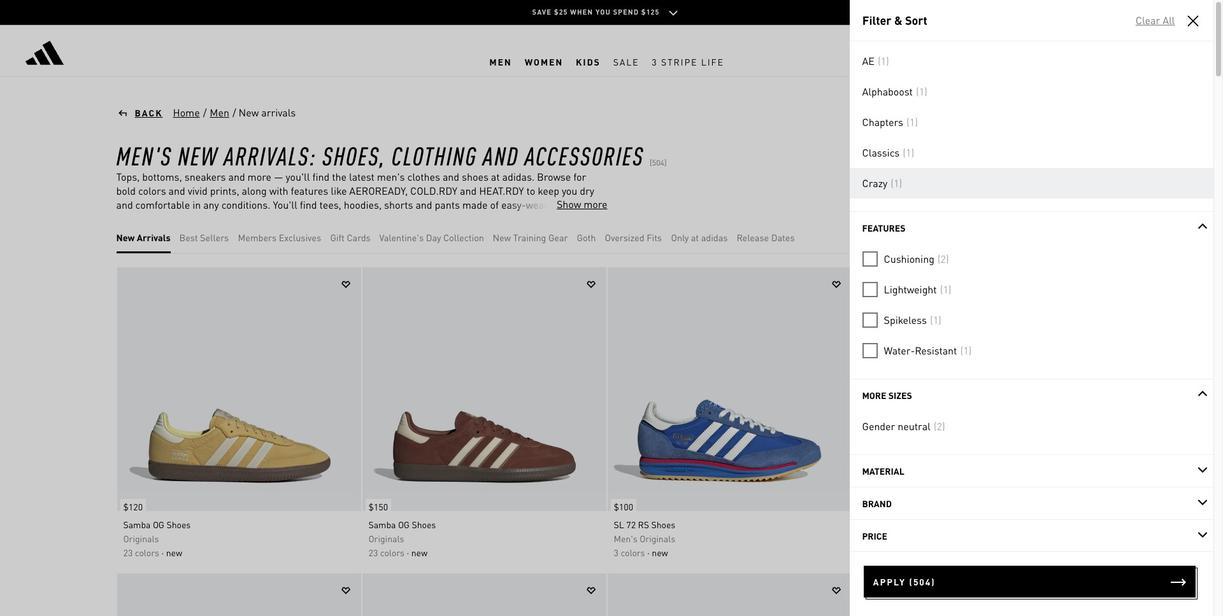 Task type: vqa. For each thing, say whether or not it's contained in the screenshot.


Task type: describe. For each thing, give the bounding box(es) containing it.
arrivals:
[[224, 139, 317, 171]]

0 vertical spatial find
[[313, 170, 330, 184]]

out
[[482, 226, 496, 240]]

og for $150
[[398, 519, 410, 531]]

3
[[614, 547, 619, 559]]

1 vertical spatial your
[[499, 226, 519, 240]]

1 vertical spatial with
[[247, 226, 266, 240]]

shoes for $120
[[167, 519, 191, 531]]

lightweight (1)
[[884, 283, 952, 296]]

cushioning
[[884, 252, 935, 266]]

0 vertical spatial shoes
[[462, 170, 489, 184]]

bottoms,
[[142, 170, 182, 184]]

features
[[291, 184, 328, 198]]

hoodies,
[[344, 198, 382, 212]]

main navigation element
[[290, 47, 924, 76]]

cf
[[907, 519, 918, 531]]

you
[[562, 184, 578, 198]]

aeroready,
[[349, 184, 408, 198]]

gift
[[330, 232, 345, 243]]

gender neutral (2)
[[863, 420, 946, 433]]

colors down "$120"
[[135, 547, 159, 559]]

in
[[193, 198, 201, 212]]

arrivals
[[261, 106, 296, 119]]

new for new arrivals
[[239, 106, 259, 119]]

goth
[[577, 232, 596, 243]]

colors down 'bottoms,'
[[138, 184, 166, 198]]

only
[[671, 232, 689, 243]]

best.
[[521, 226, 543, 240]]

french
[[167, 212, 198, 226]]

men link
[[209, 105, 230, 120]]

$180
[[859, 502, 879, 513]]

oversized fits
[[605, 232, 662, 243]]

alphaboost (1)
[[863, 85, 928, 98]]

cushioning
[[393, 226, 442, 240]]

(1) right resistant
[[961, 344, 972, 357]]

uppers
[[320, 226, 351, 240]]

nmd link
[[850, 15, 1214, 46]]

shoes,
[[322, 139, 386, 171]]

favorite
[[431, 212, 465, 226]]

(1) for spikeless (1)
[[930, 314, 942, 327]]

23 for $120
[[123, 547, 133, 559]]

and up cold.rdy
[[443, 170, 460, 184]]

new for new arrivals
[[116, 232, 135, 243]]

clear all link
[[1135, 13, 1176, 27]]

exclusives
[[279, 232, 321, 243]]

$125
[[642, 8, 660, 17]]

keep
[[538, 184, 559, 198]]

$100 link
[[608, 493, 637, 515]]

(1) for crazy (1)
[[891, 177, 902, 190]]

men's inside sl 72 rs shoes men's originals 3 colors · new
[[614, 533, 638, 545]]

filter & sort
[[863, 13, 928, 27]]

easy-
[[501, 198, 526, 212]]

show
[[557, 198, 581, 211]]

(1) for alphaboost (1)
[[916, 85, 928, 98]]

originals brown samba og shoes image
[[362, 268, 606, 512]]

away
[[970, 519, 990, 531]]

originals for $120
[[123, 533, 159, 545]]

1 horizontal spatial bold
[[166, 226, 185, 240]]

at inside 'tops, bottoms, sneakers and more — you'll find the latest men's clothes and shoes at adidas. browse for bold colors and vivid prints, along with features like aeroready, cold.rdy and heat.rdy to keep you dry and comfortable in any conditions. you'll find tees, hoodies, shorts and pants made of easy-wearing fabrics like jersey, french terry and fleece. then add shoes designed for your favorite activity. look for brilliant colors and bold prints, along with breathable uppers and soft cushioning to bring out your best.'
[[491, 170, 500, 184]]

more inside 'tops, bottoms, sneakers and more — you'll find the latest men's clothes and shoes at adidas. browse for bold colors and vivid prints, along with features like aeroready, cold.rdy and heat.rdy to keep you dry and comfortable in any conditions. you'll find tees, hoodies, shorts and pants made of easy-wearing fabrics like jersey, french terry and fleece. then add shoes designed for your favorite activity. look for brilliant colors and bold prints, along with breathable uppers and soft cushioning to bring out your best.'
[[248, 170, 271, 184]]

23 for $150
[[369, 547, 378, 559]]

adidas
[[701, 232, 728, 243]]

home link
[[172, 105, 201, 120]]

0 vertical spatial prints,
[[210, 184, 239, 198]]

colors down jersey,
[[116, 226, 144, 240]]

originals beige samba og shoes image
[[117, 268, 361, 512]]

made
[[463, 198, 488, 212]]

colors down $150
[[380, 547, 405, 559]]

brilliant
[[543, 212, 579, 226]]

accessories
[[525, 139, 644, 171]]

new arrivals
[[116, 232, 171, 243]]

and down jersey,
[[147, 226, 163, 240]]

lightweight
[[884, 283, 937, 296]]

and up comfortable
[[169, 184, 185, 198]]

0 horizontal spatial for
[[393, 212, 406, 226]]

men's inside the inter miami cf 23/24 messi away authentic jersey men's soccer new
[[859, 533, 883, 545]]

and down 'conditions.'
[[225, 212, 242, 226]]

clear
[[1136, 13, 1160, 27]]

gear
[[549, 232, 568, 243]]

1 horizontal spatial for
[[528, 212, 541, 226]]

0 vertical spatial along
[[242, 184, 267, 198]]

fits
[[647, 232, 662, 243]]

$120
[[123, 502, 143, 513]]

clear all
[[1136, 13, 1175, 27]]

save
[[532, 8, 552, 17]]

best
[[179, 232, 198, 243]]

soccer black predator 24 league low freestyle shoes image
[[117, 574, 361, 617]]

(1) for classics (1)
[[903, 146, 915, 159]]

men's originals blue sl 72 rs shoes image
[[608, 268, 852, 512]]

$150 link
[[362, 493, 391, 515]]

wearing
[[526, 198, 562, 212]]

soccer black predator 24 elite turf cleats image
[[362, 574, 606, 617]]

fleece.
[[244, 212, 274, 226]]

valentine's
[[379, 232, 424, 243]]

$120 link
[[117, 493, 146, 515]]

chapters (1)
[[863, 115, 918, 129]]

tees,
[[320, 198, 341, 212]]

more inside button
[[584, 198, 608, 211]]

originals inside sl 72 rs shoes men's originals 3 colors · new
[[640, 533, 676, 545]]

day
[[426, 232, 441, 243]]

gift cards
[[330, 232, 371, 243]]

more sizes
[[863, 390, 912, 401]]

[504]
[[650, 158, 667, 168]]

sneakers
[[185, 170, 226, 184]]

and up 'conditions.'
[[228, 170, 245, 184]]

goth link
[[577, 231, 596, 245]]

men
[[210, 106, 229, 119]]

the
[[332, 170, 347, 184]]

1 vertical spatial find
[[300, 198, 317, 212]]

soccer
[[885, 533, 912, 545]]

2 horizontal spatial for
[[574, 170, 586, 184]]

1 vertical spatial prints,
[[188, 226, 217, 240]]

new for new training gear
[[493, 232, 511, 243]]

new inside the inter miami cf 23/24 messi away authentic jersey men's soccer new
[[859, 547, 875, 559]]

valentine's day collection link
[[379, 231, 484, 245]]

chapters
[[863, 115, 904, 129]]

$100
[[614, 502, 633, 513]]

1 vertical spatial (2)
[[934, 420, 946, 433]]

2 new from the left
[[411, 547, 428, 559]]

heat.rdy
[[479, 184, 524, 198]]

(1) for ae (1)
[[878, 54, 890, 68]]

look
[[503, 212, 525, 226]]

· inside sl 72 rs shoes men's originals 3 colors · new
[[647, 547, 650, 559]]

gift cards link
[[330, 231, 371, 245]]

you'll
[[273, 198, 297, 212]]

release
[[737, 232, 769, 243]]



Task type: locate. For each thing, give the bounding box(es) containing it.
1 vertical spatial at
[[691, 232, 699, 243]]

samba og shoes originals 23 colors · new down $150
[[369, 519, 436, 559]]

0 horizontal spatial with
[[247, 226, 266, 240]]

miami
[[880, 519, 905, 531]]

training
[[513, 232, 546, 243]]

originals for $150
[[369, 533, 404, 545]]

members exclusives link
[[238, 231, 321, 245]]

0 vertical spatial (2)
[[938, 252, 949, 266]]

rs
[[638, 519, 649, 531]]

new up vivid
[[178, 139, 218, 171]]

and down designed
[[354, 226, 370, 240]]

with
[[269, 184, 288, 198], [247, 226, 266, 240]]

3 new from the left
[[652, 547, 668, 559]]

material
[[863, 466, 905, 477]]

basketball turquoise ae 1 basketball shoes image
[[608, 574, 852, 617]]

1 horizontal spatial more
[[584, 198, 608, 211]]

0 horizontal spatial bold
[[116, 184, 136, 198]]

features
[[863, 222, 906, 234]]

0 horizontal spatial samba og shoes originals 23 colors · new
[[123, 519, 191, 559]]

2 · from the left
[[407, 547, 409, 559]]

(1) right spikeless
[[930, 314, 942, 327]]

0 horizontal spatial more
[[248, 170, 271, 184]]

4 new from the left
[[859, 547, 875, 559]]

0 horizontal spatial to
[[444, 226, 453, 240]]

23 down "$120"
[[123, 547, 133, 559]]

$25
[[554, 8, 568, 17]]

valentine's day collection
[[379, 232, 484, 243]]

classics (1)
[[863, 146, 915, 159]]

new
[[166, 547, 182, 559], [411, 547, 428, 559], [652, 547, 668, 559], [859, 547, 875, 559]]

originals down "$120"
[[123, 533, 159, 545]]

· for $120
[[161, 547, 164, 559]]

best sellers
[[179, 232, 229, 243]]

1 horizontal spatial with
[[269, 184, 288, 198]]

men's soccer black inter miami cf 23/24 messi away authentic jersey image
[[853, 268, 1097, 512]]

jersey,
[[135, 212, 164, 226]]

1 horizontal spatial like
[[331, 184, 347, 198]]

of
[[490, 198, 499, 212]]

3 shoes from the left
[[652, 519, 676, 531]]

(1) right classics
[[903, 146, 915, 159]]

new training gear
[[493, 232, 568, 243]]

men's down 72
[[614, 533, 638, 545]]

0 horizontal spatial at
[[491, 170, 500, 184]]

brand
[[863, 498, 892, 510]]

prints,
[[210, 184, 239, 198], [188, 226, 217, 240]]

cold.rdy
[[410, 184, 458, 198]]

2 samba og shoes originals 23 colors · new from the left
[[369, 519, 436, 559]]

1 horizontal spatial originals
[[369, 533, 404, 545]]

crazy (1)
[[863, 177, 902, 190]]

og
[[153, 519, 164, 531], [398, 519, 410, 531]]

at right only
[[691, 232, 699, 243]]

1 vertical spatial shoes
[[321, 212, 347, 226]]

and up heat.rdy at the top of the page
[[483, 139, 519, 171]]

find up features
[[313, 170, 330, 184]]

samba
[[123, 519, 151, 531], [369, 519, 396, 531]]

when
[[570, 8, 593, 17]]

shoes inside sl 72 rs shoes men's originals 3 colors · new
[[652, 519, 676, 531]]

(1) right crazy
[[891, 177, 902, 190]]

1 horizontal spatial ·
[[407, 547, 409, 559]]

(1) right ae
[[878, 54, 890, 68]]

shoes for $150
[[412, 519, 436, 531]]

find down features
[[300, 198, 317, 212]]

shoes up uppers on the left
[[321, 212, 347, 226]]

0 horizontal spatial men's
[[116, 139, 172, 171]]

new
[[239, 106, 259, 119], [178, 139, 218, 171], [116, 232, 135, 243], [493, 232, 511, 243]]

inter miami cf 23/24 messi away authentic jersey men's soccer new
[[859, 519, 1058, 559]]

activity.
[[467, 212, 501, 226]]

inter
[[859, 519, 878, 531]]

originals down rs
[[640, 533, 676, 545]]

sort
[[905, 13, 928, 27]]

0 vertical spatial to
[[527, 184, 535, 198]]

0 horizontal spatial shoes
[[167, 519, 191, 531]]

like left jersey,
[[116, 212, 132, 226]]

0 vertical spatial at
[[491, 170, 500, 184]]

shoes up made
[[462, 170, 489, 184]]

your up "cushioning"
[[408, 212, 428, 226]]

1 horizontal spatial 23
[[369, 547, 378, 559]]

to left 'keep'
[[527, 184, 535, 198]]

home
[[173, 106, 200, 119]]

1 horizontal spatial shoes
[[412, 519, 436, 531]]

2 originals from the left
[[369, 533, 404, 545]]

0 vertical spatial bold
[[116, 184, 136, 198]]

ae (1)
[[863, 54, 890, 68]]

fabrics
[[565, 198, 596, 212]]

dates
[[772, 232, 795, 243]]

23 down $150
[[369, 547, 378, 559]]

filter
[[863, 13, 892, 27]]

samba og shoes originals 23 colors · new down "$120"
[[123, 519, 191, 559]]

colors inside sl 72 rs shoes men's originals 3 colors · new
[[621, 547, 645, 559]]

designed
[[350, 212, 391, 226]]

show more
[[557, 198, 608, 211]]

authentic
[[992, 519, 1030, 531]]

0 horizontal spatial 23
[[123, 547, 133, 559]]

for up best.
[[528, 212, 541, 226]]

1 shoes from the left
[[167, 519, 191, 531]]

prints, up any
[[210, 184, 239, 198]]

0 vertical spatial more
[[248, 170, 271, 184]]

(1) right chapters
[[907, 115, 918, 129]]

bold down french
[[166, 226, 185, 240]]

release dates link
[[737, 231, 795, 245]]

with down fleece.
[[247, 226, 266, 240]]

(2) right cushioning
[[938, 252, 949, 266]]

samba og shoes originals 23 colors · new for $150
[[369, 519, 436, 559]]

and down tops,
[[116, 198, 133, 212]]

your down look
[[499, 226, 519, 240]]

jersey
[[1032, 519, 1058, 531]]

1 samba from the left
[[123, 519, 151, 531]]

—
[[274, 170, 283, 184]]

like down the
[[331, 184, 347, 198]]

2 horizontal spatial originals
[[640, 533, 676, 545]]

0 vertical spatial with
[[269, 184, 288, 198]]

men's down inter
[[859, 533, 883, 545]]

1 horizontal spatial shoes
[[462, 170, 489, 184]]

messi
[[944, 519, 967, 531]]

crazy
[[863, 177, 888, 190]]

colors
[[138, 184, 166, 198], [116, 226, 144, 240], [135, 547, 159, 559], [380, 547, 405, 559], [621, 547, 645, 559]]

1 horizontal spatial samba
[[369, 519, 396, 531]]

samba down "$120"
[[123, 519, 151, 531]]

new right "men"
[[239, 106, 259, 119]]

2 23 from the left
[[369, 547, 378, 559]]

to down favorite
[[444, 226, 453, 240]]

breathable
[[269, 226, 317, 240]]

1 new from the left
[[166, 547, 182, 559]]

like
[[331, 184, 347, 198], [116, 212, 132, 226]]

with down —
[[269, 184, 288, 198]]

dry
[[580, 184, 595, 198]]

men's down back
[[116, 139, 172, 171]]

vivid
[[188, 184, 208, 198]]

latest
[[349, 170, 375, 184]]

for up dry
[[574, 170, 586, 184]]

soft
[[373, 226, 390, 240]]

0 horizontal spatial shoes
[[321, 212, 347, 226]]

new left arrivals
[[116, 232, 135, 243]]

0 horizontal spatial og
[[153, 519, 164, 531]]

new inside sl 72 rs shoes men's originals 3 colors · new
[[652, 547, 668, 559]]

3 · from the left
[[647, 547, 650, 559]]

· for $150
[[407, 547, 409, 559]]

(1) right the lightweight
[[940, 283, 952, 296]]

new down look
[[493, 232, 511, 243]]

men's
[[377, 170, 405, 184]]

1 horizontal spatial men's
[[614, 533, 638, 545]]

bold down tops,
[[116, 184, 136, 198]]

1 horizontal spatial at
[[691, 232, 699, 243]]

samba down $150
[[369, 519, 396, 531]]

gender
[[863, 420, 896, 433]]

list
[[116, 222, 804, 254]]

you
[[596, 8, 611, 17]]

along up 'conditions.'
[[242, 184, 267, 198]]

0 horizontal spatial like
[[116, 212, 132, 226]]

back button
[[116, 106, 163, 119]]

bring
[[455, 226, 479, 240]]

0 vertical spatial your
[[408, 212, 428, 226]]

show more button
[[547, 198, 608, 212]]

2 og from the left
[[398, 519, 410, 531]]

new arrivals link
[[116, 231, 171, 245]]

1 · from the left
[[161, 547, 164, 559]]

0 horizontal spatial originals
[[123, 533, 159, 545]]

more right show at top left
[[584, 198, 608, 211]]

then
[[277, 212, 299, 226]]

2 horizontal spatial shoes
[[652, 519, 676, 531]]

samba for $150
[[369, 519, 396, 531]]

1 horizontal spatial og
[[398, 519, 410, 531]]

resistant
[[915, 344, 957, 357]]

prints, down terry on the left top of the page
[[188, 226, 217, 240]]

and up made
[[460, 184, 477, 198]]

2 horizontal spatial ·
[[647, 547, 650, 559]]

0 vertical spatial like
[[331, 184, 347, 198]]

(1) for lightweight (1)
[[940, 283, 952, 296]]

1 horizontal spatial your
[[499, 226, 519, 240]]

more left —
[[248, 170, 271, 184]]

cards
[[347, 232, 371, 243]]

1 23 from the left
[[123, 547, 133, 559]]

along down terry on the left top of the page
[[220, 226, 244, 240]]

originals down $150
[[369, 533, 404, 545]]

sizes
[[889, 390, 912, 401]]

colors right 3
[[621, 547, 645, 559]]

1 vertical spatial along
[[220, 226, 244, 240]]

at up heat.rdy at the top of the page
[[491, 170, 500, 184]]

3 originals from the left
[[640, 533, 676, 545]]

1 horizontal spatial samba og shoes originals 23 colors · new
[[369, 519, 436, 559]]

(2) right neutral
[[934, 420, 946, 433]]

and
[[483, 139, 519, 171], [228, 170, 245, 184], [443, 170, 460, 184], [169, 184, 185, 198], [460, 184, 477, 198], [116, 198, 133, 212], [416, 198, 432, 212], [225, 212, 242, 226], [147, 226, 163, 240], [354, 226, 370, 240]]

1 vertical spatial bold
[[166, 226, 185, 240]]

along
[[242, 184, 267, 198], [220, 226, 244, 240]]

and down cold.rdy
[[416, 198, 432, 212]]

og for $120
[[153, 519, 164, 531]]

2 horizontal spatial men's
[[859, 533, 883, 545]]

sl 72 rs shoes men's originals 3 colors · new
[[614, 519, 676, 559]]

oversized fits link
[[605, 231, 662, 245]]

2 shoes from the left
[[412, 519, 436, 531]]

1 horizontal spatial to
[[527, 184, 535, 198]]

back
[[135, 107, 163, 119]]

1 vertical spatial like
[[116, 212, 132, 226]]

1 originals from the left
[[123, 533, 159, 545]]

bold
[[116, 184, 136, 198], [166, 226, 185, 240]]

samba og shoes originals 23 colors · new for $120
[[123, 519, 191, 559]]

0 horizontal spatial samba
[[123, 519, 151, 531]]

(2)
[[938, 252, 949, 266], [934, 420, 946, 433]]

for down the shorts
[[393, 212, 406, 226]]

1 og from the left
[[153, 519, 164, 531]]

oversized
[[605, 232, 645, 243]]

1 vertical spatial to
[[444, 226, 453, 240]]

2 samba from the left
[[369, 519, 396, 531]]

(1) for chapters (1)
[[907, 115, 918, 129]]

add
[[302, 212, 318, 226]]

0 horizontal spatial your
[[408, 212, 428, 226]]

1 vertical spatial more
[[584, 198, 608, 211]]

list containing new arrivals
[[116, 222, 804, 254]]

(1) right alphaboost
[[916, 85, 928, 98]]

samba for $120
[[123, 519, 151, 531]]

spend
[[613, 8, 639, 17]]

1 samba og shoes originals 23 colors · new from the left
[[123, 519, 191, 559]]

0 horizontal spatial ·
[[161, 547, 164, 559]]

for
[[574, 170, 586, 184], [393, 212, 406, 226], [528, 212, 541, 226]]

men's sportswear green tiro cargo pants image
[[853, 574, 1097, 617]]



